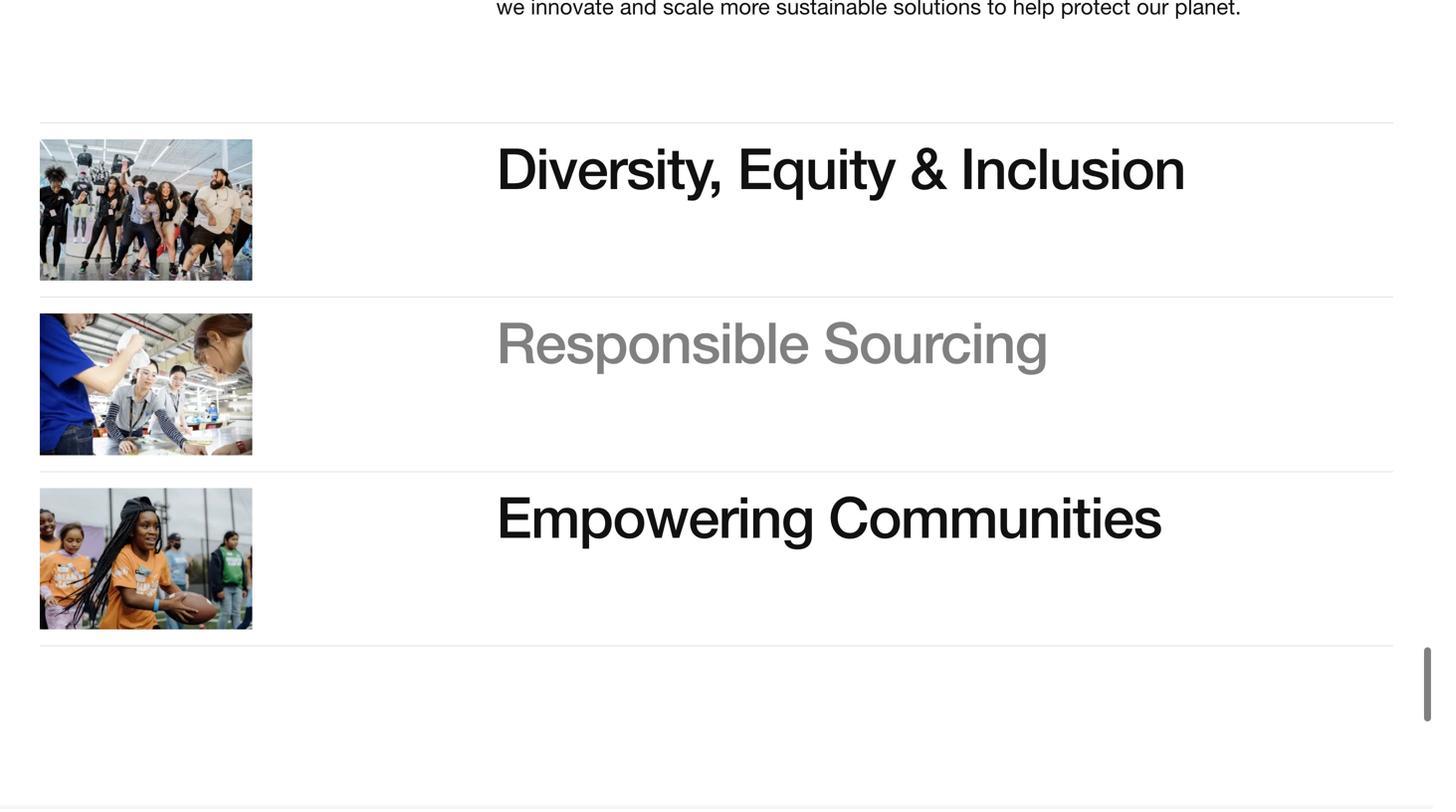 Task type: describe. For each thing, give the bounding box(es) containing it.
diversity, equity & inclusion
[[496, 134, 1185, 201]]

equity
[[737, 134, 895, 201]]

communities
[[828, 482, 1162, 550]]

responsible
[[496, 308, 809, 376]]

empowering communities link
[[40, 482, 1393, 629]]

nike and shenzhou teammates work together in a facility dedicated to manufacturing flyknit, one of our most sustainable innovations. image
[[40, 314, 252, 455]]

diversity, equity & inclusion link
[[40, 134, 1393, 281]]

diversity,
[[496, 134, 723, 201]]

&
[[910, 134, 946, 201]]



Task type: locate. For each thing, give the bounding box(es) containing it.
sourcing
[[823, 308, 1047, 376]]

empowering communities
[[496, 482, 1162, 550]]

responsible sourcing
[[496, 308, 1047, 376]]

nike by dt nashville image
[[40, 139, 252, 281]]

responsible sourcing link
[[40, 308, 1393, 455]]

inclusion
[[960, 134, 1185, 201]]

girls play day at lahq – part of the made to play neighborhood initiative to get girls moving in watts and boyle heights. image
[[40, 488, 252, 629]]

empowering
[[496, 482, 814, 550]]



Task type: vqa. For each thing, say whether or not it's contained in the screenshot.
More
no



